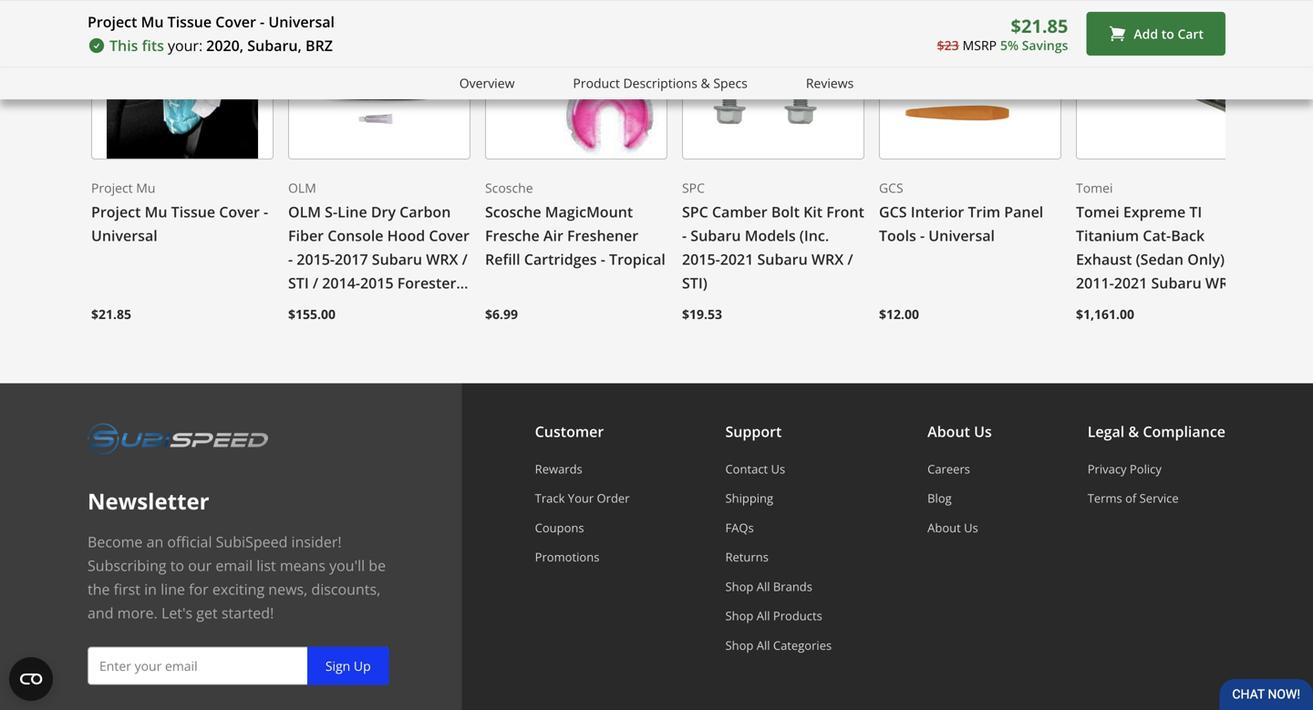 Task type: locate. For each thing, give the bounding box(es) containing it.
1 vertical spatial all
[[757, 608, 770, 624]]

0 vertical spatial 2014
[[326, 297, 360, 317]]

- right only)
[[1229, 250, 1233, 269]]

2 tomei from the top
[[1076, 202, 1120, 222]]

all for brands
[[757, 579, 770, 595]]

subaru,
[[247, 36, 302, 55]]

spc
[[682, 179, 705, 196], [682, 202, 708, 222]]

/ inside spc spc camber bolt kit front - subaru models (inc. 2015-2021 subaru wrx / sti)
[[848, 250, 853, 269]]

more.
[[117, 603, 158, 623]]

all
[[757, 579, 770, 595], [757, 608, 770, 624], [757, 637, 770, 654]]

1 vertical spatial about
[[928, 520, 961, 536]]

2 vertical spatial all
[[757, 637, 770, 654]]

let's
[[161, 603, 193, 623]]

1 vertical spatial 2021
[[1114, 273, 1148, 293]]

- right "tools"
[[920, 226, 925, 245]]

careers
[[928, 461, 970, 477]]

sti for 2011-
[[1076, 297, 1097, 317]]

means
[[280, 556, 326, 575]]

shop down shop all products
[[725, 637, 754, 654]]

1 horizontal spatial $21.85
[[1011, 13, 1068, 38]]

3 all from the top
[[757, 637, 770, 654]]

all left brands
[[757, 579, 770, 595]]

0 vertical spatial tomei
[[1076, 179, 1113, 196]]

refill
[[485, 250, 520, 269]]

$21.85 inside $21.85 $23 msrp 5% savings
[[1011, 13, 1068, 38]]

tissue inside 'project mu project mu tissue cover - universal'
[[171, 202, 215, 222]]

shop down returns
[[725, 579, 754, 595]]

0 vertical spatial sti
[[288, 273, 309, 293]]

sti inside tomei tomei expreme ti titanium cat-back exhaust (sedan only) - 2011-2021 subaru wrx / sti
[[1076, 297, 1097, 317]]

project
[[88, 12, 137, 31], [91, 179, 133, 196], [91, 202, 141, 222]]

1 about from the top
[[928, 422, 970, 441]]

0 vertical spatial us
[[974, 422, 992, 441]]

2 shop from the top
[[725, 608, 754, 624]]

shop for shop all products
[[725, 608, 754, 624]]

contact us
[[725, 461, 785, 477]]

universal inside gcs gcs interior trim panel tools - universal
[[929, 226, 995, 245]]

2 all from the top
[[757, 608, 770, 624]]

0 horizontal spatial &
[[701, 74, 710, 92]]

mu
[[141, 12, 164, 31], [136, 179, 155, 196], [145, 202, 167, 222]]

1 vertical spatial tomei
[[1076, 202, 1120, 222]]

$21.85
[[1011, 13, 1068, 38], [91, 306, 131, 323]]

exciting
[[212, 579, 265, 599]]

scosche scosche magicmount fresche air freshener refill cartridges - tropical
[[485, 179, 666, 269]]

cat-
[[1143, 226, 1171, 245]]

reviews
[[806, 74, 854, 92]]

0 vertical spatial shop
[[725, 579, 754, 595]]

1 vertical spatial sti
[[1076, 297, 1097, 317]]

1 about us from the top
[[928, 422, 992, 441]]

1 horizontal spatial &
[[1128, 422, 1139, 441]]

0 horizontal spatial 2015-
[[297, 250, 335, 269]]

brz
[[306, 36, 333, 55]]

1 vertical spatial spc
[[682, 202, 708, 222]]

shop all products
[[725, 608, 822, 624]]

1 shop from the top
[[725, 579, 754, 595]]

your
[[568, 490, 594, 507]]

- up subaru, at left
[[260, 12, 265, 31]]

shipping
[[725, 490, 773, 507]]

fiber
[[288, 226, 324, 245]]

0 vertical spatial $21.85
[[1011, 13, 1068, 38]]

0 vertical spatial 2021
[[720, 250, 754, 269]]

faqs
[[725, 520, 754, 536]]

1 vertical spatial us
[[771, 461, 785, 477]]

0 horizontal spatial to
[[170, 556, 184, 575]]

us up careers link
[[974, 422, 992, 441]]

0 vertical spatial project
[[88, 12, 137, 31]]

2 about us from the top
[[928, 520, 978, 536]]

sti)
[[682, 273, 708, 293]]

2015- down "fiber"
[[297, 250, 335, 269]]

subispeed logo image
[[88, 420, 268, 458]]

2 spc from the top
[[682, 202, 708, 222]]

all down shop all brands
[[757, 608, 770, 624]]

2015- inside olm olm s-line dry carbon fiber console hood cover - 2015-2017 subaru wrx / sti / 2014-2015 forester / 2013-2014 crosstrek / 2012-2014 impreza
[[297, 250, 335, 269]]

3 shop from the top
[[725, 637, 754, 654]]

camber
[[712, 202, 768, 222]]

project for project mu project mu tissue cover - universal
[[91, 179, 133, 196]]

1 vertical spatial about us
[[928, 520, 978, 536]]

wrx inside olm olm s-line dry carbon fiber console hood cover - 2015-2017 subaru wrx / sti / 2014-2015 forester / 2013-2014 crosstrek / 2012-2014 impreza
[[426, 250, 458, 269]]

2 2015- from the left
[[682, 250, 720, 269]]

about
[[928, 422, 970, 441], [928, 520, 961, 536]]

2 horizontal spatial universal
[[929, 226, 995, 245]]

2021 down 'exhaust' on the top
[[1114, 273, 1148, 293]]

2021 down models
[[720, 250, 754, 269]]

1 2014 from the top
[[326, 297, 360, 317]]

add to cart
[[1134, 25, 1204, 42]]

to inside button
[[1162, 25, 1174, 42]]

to left "our"
[[170, 556, 184, 575]]

spc spc camber bolt kit front - subaru models (inc. 2015-2021 subaru wrx / sti)
[[682, 179, 865, 293]]

about down blog
[[928, 520, 961, 536]]

1 horizontal spatial wrx
[[812, 250, 844, 269]]

gcs gcs interior trim panel tools - universal
[[879, 179, 1044, 245]]

5%
[[1000, 36, 1019, 54]]

magicmount
[[545, 202, 633, 222]]

2 horizontal spatial wrx
[[1206, 273, 1238, 293]]

0 vertical spatial about
[[928, 422, 970, 441]]

cover inside olm olm s-line dry carbon fiber console hood cover - 2015-2017 subaru wrx / sti / 2014-2015 forester / 2013-2014 crosstrek / 2012-2014 impreza
[[429, 226, 470, 245]]

sti up 2013-
[[288, 273, 309, 293]]

0 vertical spatial &
[[701, 74, 710, 92]]

universal for gcs interior trim panel tools - universal
[[929, 226, 995, 245]]

freshener
[[567, 226, 639, 245]]

2020,
[[206, 36, 244, 55]]

2 vertical spatial cover
[[429, 226, 470, 245]]

1 tomei from the top
[[1076, 179, 1113, 196]]

wrx down (inc.
[[812, 250, 844, 269]]

shipping link
[[725, 490, 832, 507]]

1 vertical spatial 2014
[[326, 321, 360, 340]]

sti down 2011-
[[1076, 297, 1097, 317]]

rewards link
[[535, 461, 630, 477]]

sti
[[288, 273, 309, 293], [1076, 297, 1097, 317]]

1 vertical spatial olm
[[288, 202, 321, 222]]

cartridges
[[524, 250, 597, 269]]

0 horizontal spatial wrx
[[426, 250, 458, 269]]

2 vertical spatial mu
[[145, 202, 167, 222]]

2015- up sti)
[[682, 250, 720, 269]]

about us up careers link
[[928, 422, 992, 441]]

& left specs
[[701, 74, 710, 92]]

wrx
[[426, 250, 458, 269], [812, 250, 844, 269], [1206, 273, 1238, 293]]

models
[[745, 226, 796, 245]]

sign
[[325, 657, 350, 675]]

all down shop all products
[[757, 637, 770, 654]]

us for contact us link
[[771, 461, 785, 477]]

- left s-
[[264, 202, 268, 222]]

2 vertical spatial shop
[[725, 637, 754, 654]]

subaru down models
[[757, 250, 808, 269]]

1 vertical spatial to
[[170, 556, 184, 575]]

- inside spc spc camber bolt kit front - subaru models (inc. 2015-2021 subaru wrx / sti)
[[682, 226, 687, 245]]

0 vertical spatial to
[[1162, 25, 1174, 42]]

tissue
[[168, 12, 212, 31], [171, 202, 215, 222]]

coupons link
[[535, 520, 630, 536]]

1 spc from the top
[[682, 179, 705, 196]]

0 vertical spatial cover
[[215, 12, 256, 31]]

1 vertical spatial gcs
[[879, 202, 907, 222]]

0 vertical spatial spc
[[682, 179, 705, 196]]

&
[[701, 74, 710, 92], [1128, 422, 1139, 441]]

wrx inside tomei tomei expreme ti titanium cat-back exhaust (sedan only) - 2011-2021 subaru wrx / sti
[[1206, 273, 1238, 293]]

scosche magicmount air freshener refill cartridges- tropical, image
[[485, 0, 668, 159]]

1 all from the top
[[757, 579, 770, 595]]

official
[[167, 532, 212, 552]]

1 vertical spatial cover
[[219, 202, 260, 222]]

0 horizontal spatial 2021
[[720, 250, 754, 269]]

support
[[725, 422, 782, 441]]

forester
[[397, 273, 456, 293]]

1 vertical spatial project
[[91, 179, 133, 196]]

2014 down 2013-
[[326, 321, 360, 340]]

1 horizontal spatial 2015-
[[682, 250, 720, 269]]

expreme
[[1124, 202, 1186, 222]]

0 vertical spatial scosche
[[485, 179, 533, 196]]

2 vertical spatial us
[[964, 520, 978, 536]]

careers link
[[928, 461, 992, 477]]

2 gcs from the top
[[879, 202, 907, 222]]

0 vertical spatial about us
[[928, 422, 992, 441]]

$23
[[937, 36, 959, 54]]

0 horizontal spatial sti
[[288, 273, 309, 293]]

1 vertical spatial mu
[[136, 179, 155, 196]]

1 vertical spatial &
[[1128, 422, 1139, 441]]

to
[[1162, 25, 1174, 42], [170, 556, 184, 575]]

us up shipping link
[[771, 461, 785, 477]]

1 horizontal spatial universal
[[268, 12, 335, 31]]

sti for 2015-
[[288, 273, 309, 293]]

reviews link
[[806, 73, 854, 94]]

cover
[[215, 12, 256, 31], [219, 202, 260, 222], [429, 226, 470, 245]]

become an official subispeed insider! subscribing to our email list means you'll be the first in line for exciting news, discounts, and more. let's get started!
[[88, 532, 386, 623]]

about us down the blog link
[[928, 520, 978, 536]]

- up sti)
[[682, 226, 687, 245]]

1 horizontal spatial sti
[[1076, 297, 1097, 317]]

universal inside 'project mu project mu tissue cover - universal'
[[91, 226, 158, 245]]

subaru down (sedan
[[1151, 273, 1202, 293]]

Enter your email text field
[[88, 647, 389, 685]]

our
[[188, 556, 212, 575]]

discounts,
[[311, 579, 381, 599]]

started!
[[221, 603, 274, 623]]

subaru down "camber"
[[691, 226, 741, 245]]

exhaust
[[1076, 250, 1132, 269]]

2021 inside spc spc camber bolt kit front - subaru models (inc. 2015-2021 subaru wrx / sti)
[[720, 250, 754, 269]]

privacy policy
[[1088, 461, 1162, 477]]

carbon
[[400, 202, 451, 222]]

0 vertical spatial all
[[757, 579, 770, 595]]

& right legal
[[1128, 422, 1139, 441]]

shop down shop all brands
[[725, 608, 754, 624]]

olm olm s-line dry carbon fiber console hood cover - 2015-2017 subaru wrx / sti / 2014-2015 forester / 2013-2014 crosstrek / 2012-2014 impreza
[[288, 179, 470, 340]]

this fits your: 2020, subaru, brz
[[109, 36, 333, 55]]

subaru inside tomei tomei expreme ti titanium cat-back exhaust (sedan only) - 2011-2021 subaru wrx / sti
[[1151, 273, 1202, 293]]

compliance
[[1143, 422, 1226, 441]]

specs
[[714, 74, 748, 92]]

0 horizontal spatial universal
[[91, 226, 158, 245]]

all for products
[[757, 608, 770, 624]]

- down "fiber"
[[288, 250, 293, 269]]

- down freshener
[[601, 250, 605, 269]]

only)
[[1188, 250, 1225, 269]]

shop all products link
[[725, 608, 832, 624]]

sign up
[[325, 657, 371, 675]]

2014 down 2014-
[[326, 297, 360, 317]]

contact us link
[[725, 461, 832, 477]]

1 vertical spatial $21.85
[[91, 306, 131, 323]]

about us
[[928, 422, 992, 441], [928, 520, 978, 536]]

overview
[[459, 74, 515, 92]]

about up careers on the right of page
[[928, 422, 970, 441]]

all for categories
[[757, 637, 770, 654]]

1 horizontal spatial to
[[1162, 25, 1174, 42]]

universal
[[268, 12, 335, 31], [91, 226, 158, 245], [929, 226, 995, 245]]

0 vertical spatial olm
[[288, 179, 316, 196]]

tropical
[[609, 250, 666, 269]]

- inside gcs gcs interior trim panel tools - universal
[[920, 226, 925, 245]]

this
[[109, 36, 138, 55]]

1 2015- from the left
[[297, 250, 335, 269]]

wrx up the "forester"
[[426, 250, 458, 269]]

0 vertical spatial mu
[[141, 12, 164, 31]]

mu for project
[[136, 179, 155, 196]]

us down the blog link
[[964, 520, 978, 536]]

terms of service
[[1088, 490, 1179, 507]]

0 vertical spatial gcs
[[879, 179, 904, 196]]

2015-
[[297, 250, 335, 269], [682, 250, 720, 269]]

universal for project mu tissue cover - universal
[[91, 226, 158, 245]]

$1,161.00
[[1076, 306, 1135, 323]]

cover inside 'project mu project mu tissue cover - universal'
[[219, 202, 260, 222]]

to right add
[[1162, 25, 1174, 42]]

1 vertical spatial tissue
[[171, 202, 215, 222]]

promotions
[[535, 549, 600, 566]]

1 vertical spatial shop
[[725, 608, 754, 624]]

1 vertical spatial scosche
[[485, 202, 541, 222]]

subaru down the hood
[[372, 250, 422, 269]]

0 horizontal spatial $21.85
[[91, 306, 131, 323]]

wrx down only)
[[1206, 273, 1238, 293]]

1 horizontal spatial 2021
[[1114, 273, 1148, 293]]

sti inside olm olm s-line dry carbon fiber console hood cover - 2015-2017 subaru wrx / sti / 2014-2015 forester / 2013-2014 crosstrek / 2012-2014 impreza
[[288, 273, 309, 293]]



Task type: vqa. For each thing, say whether or not it's contained in the screenshot.
STI
yes



Task type: describe. For each thing, give the bounding box(es) containing it.
kit
[[804, 202, 823, 222]]

fits
[[142, 36, 164, 55]]

- inside tomei tomei expreme ti titanium cat-back exhaust (sedan only) - 2011-2021 subaru wrx / sti
[[1229, 250, 1233, 269]]

air
[[543, 226, 563, 245]]

impreza
[[363, 321, 421, 340]]

$12.00
[[879, 306, 919, 323]]

open widget image
[[9, 658, 53, 701]]

titanium
[[1076, 226, 1139, 245]]

track
[[535, 490, 565, 507]]

shop for shop all categories
[[725, 637, 754, 654]]

terms of service link
[[1088, 490, 1226, 507]]

an
[[146, 532, 163, 552]]

2017
[[335, 250, 368, 269]]

the
[[88, 579, 110, 599]]

list
[[257, 556, 276, 575]]

project mu tissue cover - universal
[[88, 12, 335, 31]]

shop all brands
[[725, 579, 813, 595]]

subaru inside olm olm s-line dry carbon fiber console hood cover - 2015-2017 subaru wrx / sti / 2014-2015 forester / 2013-2014 crosstrek / 2012-2014 impreza
[[372, 250, 422, 269]]

email
[[216, 556, 253, 575]]

privacy
[[1088, 461, 1127, 477]]

- inside olm olm s-line dry carbon fiber console hood cover - 2015-2017 subaru wrx / sti / 2014-2015 forester / 2013-2014 crosstrek / 2012-2014 impreza
[[288, 250, 293, 269]]

picture of project mu tissue cover - universal image
[[91, 0, 274, 159]]

terms
[[1088, 490, 1122, 507]]

policy
[[1130, 461, 1162, 477]]

fresche
[[485, 226, 540, 245]]

(sedan
[[1136, 250, 1184, 269]]

shop all brands link
[[725, 579, 832, 595]]

categories
[[773, 637, 832, 654]]

customer
[[535, 422, 604, 441]]

2 about from the top
[[928, 520, 961, 536]]

legal
[[1088, 422, 1125, 441]]

$6.99
[[485, 306, 518, 323]]

2015
[[360, 273, 394, 293]]

subscribing
[[88, 556, 167, 575]]

2014-
[[322, 273, 360, 293]]

back
[[1171, 226, 1205, 245]]

2 olm from the top
[[288, 202, 321, 222]]

1 gcs from the top
[[879, 179, 904, 196]]

and
[[88, 603, 114, 623]]

gcsgcs-int-tool gcs interior trim panel tools - universal, image
[[879, 0, 1062, 159]]

to inside 'become an official subispeed insider! subscribing to our email list means you'll be the first in line for exciting news, discounts, and more. let's get started!'
[[170, 556, 184, 575]]

s-
[[325, 202, 338, 222]]

faqs link
[[725, 520, 832, 536]]

product descriptions & specs
[[573, 74, 748, 92]]

1 scosche from the top
[[485, 179, 533, 196]]

- inside 'project mu project mu tissue cover - universal'
[[264, 202, 268, 222]]

mu for tissue
[[141, 12, 164, 31]]

olmdp2-wrx14-dcf olm s-line dry carbon fiber console hood cover - 2015-2017 wrx / 14-18 forester / 13-17 crosstrek, image
[[288, 0, 471, 159]]

legal & compliance
[[1088, 422, 1226, 441]]

tomtb6090-sb02c 15-21 wrx & sti tomei expreme ti cat-back system, image
[[1076, 0, 1259, 159]]

promotions link
[[535, 549, 630, 566]]

tools
[[879, 226, 916, 245]]

2011-
[[1076, 273, 1114, 293]]

for
[[189, 579, 209, 599]]

in
[[144, 579, 157, 599]]

front
[[826, 202, 865, 222]]

line
[[338, 202, 367, 222]]

panel
[[1004, 202, 1044, 222]]

2012-
[[288, 321, 326, 340]]

coupons
[[535, 520, 584, 536]]

$21.85 $23 msrp 5% savings
[[937, 13, 1068, 54]]

add
[[1134, 25, 1158, 42]]

spc81260 spc camber bolt kit front - 2015+ wrx / 2015+ sti, image
[[682, 0, 865, 159]]

2 scosche from the top
[[485, 202, 541, 222]]

project mu project mu tissue cover - universal
[[91, 179, 268, 245]]

wrx for console
[[426, 250, 458, 269]]

brands
[[773, 579, 813, 595]]

trim
[[968, 202, 1001, 222]]

1 olm from the top
[[288, 179, 316, 196]]

news,
[[268, 579, 308, 599]]

2 2014 from the top
[[326, 321, 360, 340]]

your:
[[168, 36, 203, 55]]

tomei tomei expreme ti titanium cat-back exhaust (sedan only) - 2011-2021 subaru wrx / sti
[[1076, 179, 1247, 317]]

insider!
[[291, 532, 342, 552]]

us for about us link
[[964, 520, 978, 536]]

2021 inside tomei tomei expreme ti titanium cat-back exhaust (sedan only) - 2011-2021 subaru wrx / sti
[[1114, 273, 1148, 293]]

be
[[369, 556, 386, 575]]

2015- inside spc spc camber bolt kit front - subaru models (inc. 2015-2021 subaru wrx / sti)
[[682, 250, 720, 269]]

$21.85 for $21.85
[[91, 306, 131, 323]]

cart
[[1178, 25, 1204, 42]]

(inc.
[[800, 226, 829, 245]]

0 vertical spatial tissue
[[168, 12, 212, 31]]

become
[[88, 532, 143, 552]]

2 vertical spatial project
[[91, 202, 141, 222]]

track your order link
[[535, 490, 630, 507]]

subispeed
[[216, 532, 288, 552]]

wrx inside spc spc camber bolt kit front - subaru models (inc. 2015-2021 subaru wrx / sti)
[[812, 250, 844, 269]]

$19.53
[[682, 306, 722, 323]]

descriptions
[[623, 74, 698, 92]]

shop for shop all brands
[[725, 579, 754, 595]]

wrx for exhaust
[[1206, 273, 1238, 293]]

$155.00
[[288, 306, 336, 323]]

savings
[[1022, 36, 1068, 54]]

$21.85 for $21.85 $23 msrp 5% savings
[[1011, 13, 1068, 38]]

contact
[[725, 461, 768, 477]]

privacy policy link
[[1088, 461, 1226, 477]]

overview link
[[459, 73, 515, 94]]

returns link
[[725, 549, 832, 566]]

product descriptions & specs link
[[573, 73, 748, 94]]

- inside scosche scosche magicmount fresche air freshener refill cartridges - tropical
[[601, 250, 605, 269]]

blog link
[[928, 490, 992, 507]]

of
[[1125, 490, 1137, 507]]

hood
[[387, 226, 425, 245]]

/ inside tomei tomei expreme ti titanium cat-back exhaust (sedan only) - 2011-2021 subaru wrx / sti
[[1242, 273, 1247, 293]]

bolt
[[771, 202, 800, 222]]

newsletter
[[88, 486, 209, 516]]

add to cart button
[[1087, 12, 1226, 56]]

project for project mu tissue cover - universal
[[88, 12, 137, 31]]

console
[[328, 226, 384, 245]]



